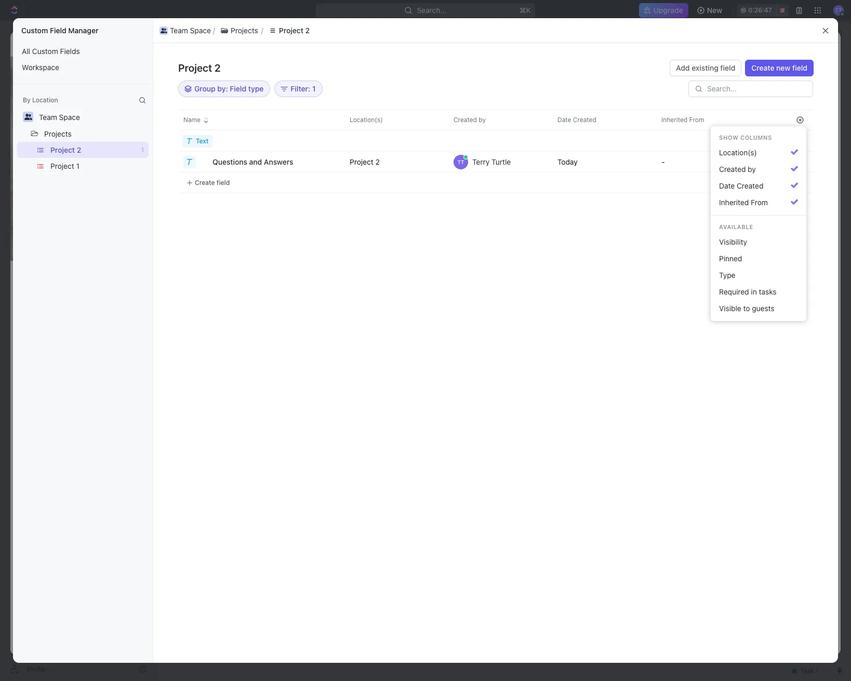 Task type: describe. For each thing, give the bounding box(es) containing it.
required in tasks
[[719, 287, 777, 296]]

guests
[[752, 304, 775, 313]]

0 horizontal spatial by
[[479, 116, 486, 124]]

0 horizontal spatial created by
[[454, 116, 486, 124]]

visibility button
[[715, 234, 802, 250]]

eloisefrancis23@gmail. com
[[612, 132, 757, 148]]

user group image for tree in the top of the page inside sidebar navigation
[[11, 204, 18, 210]]

today
[[558, 157, 578, 166]]

0 horizontal spatial project 2 link
[[158, 39, 188, 48]]

changed for in progress
[[625, 157, 650, 165]]

38 for com
[[770, 132, 778, 140]]

location(s) inside button
[[719, 148, 757, 157]]

field for create new field
[[792, 63, 808, 72]]

location(s) button
[[715, 144, 802, 161]]

workspace button
[[17, 59, 149, 75]]

share
[[714, 39, 734, 48]]

1 for project 1
[[76, 162, 79, 170]]

2 horizontal spatial add
[[776, 67, 790, 75]]

row containing location(s)
[[335, 110, 787, 130]]

38 for status
[[770, 115, 778, 123]]

field
[[50, 26, 66, 35]]

board
[[194, 96, 214, 105]]

all custom fields
[[22, 47, 80, 56]]

hide inside button
[[539, 122, 553, 129]]

progress down to do to
[[702, 232, 728, 240]]

0:26:48 button
[[737, 4, 789, 17]]

38 mins for status
[[770, 115, 794, 123]]

workspace
[[22, 63, 59, 72]]

text button
[[182, 135, 213, 147]]

project 1
[[50, 162, 79, 170]]

board link
[[192, 93, 214, 108]]

home
[[25, 54, 45, 63]]

date inside button
[[719, 181, 735, 190]]

list containing all custom fields
[[13, 43, 153, 75]]

created on nov 17
[[650, 39, 704, 47]]

list containing team space
[[157, 24, 817, 37]]

date created button
[[715, 178, 802, 194]]

0 vertical spatial from
[[689, 116, 704, 124]]

to inside button
[[743, 304, 750, 313]]

customize button
[[749, 93, 802, 108]]

37 for in progress
[[771, 174, 778, 181]]

in down com
[[695, 174, 701, 181]]

assignees button
[[420, 120, 469, 132]]

2 horizontal spatial task
[[792, 67, 808, 75]]

favorites
[[8, 151, 36, 158]]

text
[[196, 137, 209, 145]]

project 2 button
[[263, 24, 315, 37]]

0 vertical spatial projects button
[[215, 24, 263, 37]]

0 horizontal spatial team space link
[[69, 39, 110, 48]]

turtle
[[492, 157, 511, 166]]

1 in progress to from the top
[[693, 174, 736, 181]]

com
[[612, 132, 757, 148]]

inherited from button
[[715, 194, 802, 211]]

2 horizontal spatial /
[[269, 29, 272, 37]]

2 in progress to from the top
[[693, 232, 736, 240]]

changed for to
[[625, 115, 650, 123]]

hide button
[[535, 120, 557, 132]]

37 mins for complete
[[771, 198, 794, 206]]

17
[[697, 39, 704, 47]]

0 horizontal spatial add
[[279, 147, 291, 154]]

2 complete from the top
[[695, 257, 724, 264]]

location
[[32, 96, 58, 104]]

custom inside button
[[32, 47, 58, 56]]

required in tasks button
[[715, 284, 802, 300]]

progress up available
[[737, 215, 763, 223]]

dashboards
[[25, 107, 65, 116]]

inherited inside row
[[661, 116, 688, 124]]

field inside "create field" button
[[217, 178, 230, 186]]

nov
[[684, 39, 696, 47]]

task 1
[[209, 181, 231, 189]]

columns
[[740, 134, 772, 141]]

0 horizontal spatial task
[[209, 181, 225, 189]]

project 2 inside 'button'
[[279, 26, 310, 35]]

home link
[[4, 50, 151, 67]]

calendar
[[265, 96, 296, 105]]

create field
[[195, 178, 230, 186]]

status for in progress
[[652, 157, 670, 165]]

37 mins for in progress
[[771, 174, 794, 181]]

0 vertical spatial custom
[[21, 26, 48, 35]]

add inside button
[[676, 63, 690, 72]]

create new field button
[[745, 60, 814, 76]]

6 mins from the top
[[780, 215, 794, 223]]

create for create new field
[[752, 63, 775, 72]]

/ project 2
[[152, 39, 188, 48]]

questions and answers inside button
[[213, 157, 293, 166]]

favorites button
[[4, 149, 40, 161]]

customize
[[763, 96, 799, 105]]

from for to
[[672, 115, 685, 123]]

visible
[[719, 304, 741, 313]]

questions and answers inside the custom fields element
[[94, 523, 173, 532]]

by
[[23, 96, 31, 104]]

in up available
[[730, 215, 735, 223]]

space inside team space link
[[195, 29, 216, 37]]

created by button
[[715, 161, 802, 178]]

assignees
[[433, 122, 464, 129]]

inbox link
[[4, 68, 151, 85]]

2 row group from the left
[[787, 131, 813, 193]]

1 horizontal spatial team space link
[[162, 27, 218, 39]]

created left on in the right of the page
[[650, 39, 673, 47]]

invite
[[27, 664, 45, 673]]

created down location(s) button
[[719, 165, 746, 174]]

by location
[[23, 96, 58, 104]]

show columns
[[719, 134, 772, 141]]

table
[[315, 96, 334, 105]]

type button
[[715, 267, 802, 284]]

visible to guests
[[719, 304, 775, 313]]

projects link
[[224, 27, 267, 39]]

add existing field
[[676, 63, 735, 72]]

progress down show columns
[[737, 157, 763, 165]]

and inside button
[[249, 157, 262, 166]]

fields
[[60, 47, 80, 56]]

answers inside button
[[264, 157, 293, 166]]

upgrade link
[[639, 3, 688, 18]]

38 mins for com
[[770, 132, 794, 140]]

1 horizontal spatial task
[[293, 147, 307, 154]]

visibility
[[719, 237, 747, 246]]

required
[[719, 287, 749, 296]]

list link
[[231, 93, 246, 108]]

project inside project 2 'button'
[[279, 26, 303, 35]]

to do down com
[[693, 157, 714, 165]]

created up tt
[[454, 116, 477, 124]]

existing
[[692, 63, 719, 72]]

0 horizontal spatial team space button
[[34, 109, 85, 125]]

inherited from inside row
[[661, 116, 704, 124]]

type
[[719, 271, 736, 280]]

pinned
[[719, 254, 742, 263]]

search
[[686, 96, 710, 105]]

1 complete from the top
[[695, 198, 724, 206]]

add existing field button
[[670, 60, 742, 76]]

projects inside list
[[231, 26, 258, 35]]

progress down text
[[201, 147, 235, 154]]

date created inside button
[[719, 181, 764, 190]]

by inside button
[[748, 165, 756, 174]]

inbox
[[25, 72, 43, 81]]

questions and answers button
[[211, 154, 300, 170]]

search...
[[417, 6, 447, 15]]

task 1 link
[[207, 177, 360, 193]]



Task type: vqa. For each thing, say whether or not it's contained in the screenshot.
first ‎TASK from the top of the page
no



Task type: locate. For each thing, give the bounding box(es) containing it.
38 mins up location(s) button
[[770, 132, 794, 140]]

Edit task name text field
[[75, 313, 521, 333]]

add left existing at top
[[676, 63, 690, 72]]

show
[[719, 134, 739, 141]]

1 from from the top
[[672, 115, 685, 123]]

team
[[170, 26, 188, 35], [175, 29, 193, 37], [69, 39, 87, 48], [39, 113, 57, 122]]

tree
[[4, 181, 151, 321]]

1 horizontal spatial and
[[249, 157, 262, 166]]

2 mins from the top
[[780, 132, 794, 140]]

create left new
[[752, 63, 775, 72]]

2 38 mins from the top
[[770, 132, 794, 140]]

in progress to down to do to
[[693, 232, 736, 240]]

1 horizontal spatial create
[[752, 63, 775, 72]]

0 horizontal spatial /
[[152, 39, 154, 48]]

add task up the task 1 link
[[279, 147, 307, 154]]

by
[[479, 116, 486, 124], [748, 165, 756, 174]]

all custom fields button
[[17, 43, 149, 59]]

1 horizontal spatial inherited
[[719, 198, 749, 207]]

in progress up available
[[728, 215, 763, 223]]

37 for to do
[[771, 215, 778, 223]]

add task button up customize
[[770, 63, 814, 80]]

user group image inside team space button
[[160, 28, 167, 33]]

0 horizontal spatial questions
[[94, 523, 128, 532]]

1 vertical spatial complete
[[695, 257, 724, 264]]

field down questions and answers button
[[217, 178, 230, 186]]

0 vertical spatial inherited from
[[661, 116, 704, 124]]

team space button down location
[[34, 109, 85, 125]]

3 37 mins from the top
[[771, 198, 794, 206]]

changed left -
[[625, 157, 650, 165]]

mins down search tasks... text box
[[780, 157, 794, 165]]

Search tasks... text field
[[722, 118, 826, 134]]

new
[[707, 6, 722, 15]]

37 for complete
[[771, 198, 778, 206]]

from for in progress
[[672, 157, 685, 165]]

0 vertical spatial list
[[157, 24, 817, 37]]

inherited from down date created button
[[719, 198, 768, 207]]

created by up tt
[[454, 116, 486, 124]]

created by
[[454, 116, 486, 124], [719, 165, 756, 174]]

press space to select this row. row up today
[[335, 131, 787, 152]]

2 from from the top
[[672, 157, 685, 165]]

visible to guests button
[[715, 300, 802, 317]]

1 status from the top
[[652, 115, 670, 123]]

terry turtle
[[472, 157, 511, 166]]

mins right columns
[[780, 132, 794, 140]]

created right hide button
[[573, 116, 596, 124]]

add
[[676, 63, 690, 72], [776, 67, 790, 75], [279, 147, 291, 154]]

4 mins from the top
[[780, 174, 794, 181]]

projects
[[231, 26, 258, 35], [237, 29, 265, 37], [44, 129, 72, 138]]

create field button
[[182, 176, 234, 189]]

answers
[[264, 157, 293, 166], [144, 523, 173, 532]]

mins down location(s) button
[[780, 174, 794, 181]]

2 37 from the top
[[771, 174, 778, 181]]

field for add existing field
[[720, 63, 735, 72]]

list
[[233, 96, 246, 105]]

progress down the eloisefrancis23@gmail.
[[702, 174, 728, 181]]

status up com
[[652, 115, 670, 123]]

1 vertical spatial inherited from
[[719, 198, 768, 207]]

and
[[249, 157, 262, 166], [130, 523, 142, 532]]

1 vertical spatial changed
[[625, 157, 650, 165]]

1 vertical spatial location(s)
[[719, 148, 757, 157]]

task sidebar content section
[[591, 57, 809, 655]]

user group image
[[160, 28, 167, 33], [165, 31, 172, 36], [11, 204, 18, 210]]

hide inside dropdown button
[[728, 96, 744, 105]]

project inside button
[[50, 162, 74, 170]]

1 horizontal spatial by
[[748, 165, 756, 174]]

date created down created by button
[[719, 181, 764, 190]]

0 vertical spatial task
[[792, 67, 808, 75]]

add task button
[[770, 63, 814, 80], [267, 144, 311, 157]]

2 vertical spatial list
[[13, 142, 153, 174]]

questions inside button
[[213, 157, 247, 166]]

changed status from
[[623, 115, 687, 123], [623, 157, 687, 165]]

complete
[[695, 198, 724, 206], [695, 257, 724, 264]]

⌘k
[[520, 6, 531, 15]]

sidebar navigation
[[0, 21, 155, 681]]

1 37 from the top
[[771, 157, 778, 165]]

changed status from down eloisefrancis23@gmail. com
[[623, 157, 687, 165]]

0 horizontal spatial inherited
[[661, 116, 688, 124]]

0 horizontal spatial create
[[195, 178, 215, 186]]

list
[[157, 24, 817, 37], [13, 43, 153, 75], [13, 142, 153, 174]]

1 vertical spatial created by
[[719, 165, 756, 174]]

1 for task 1
[[227, 181, 231, 189]]

37 mins up date created button
[[771, 157, 794, 165]]

status
[[652, 115, 670, 123], [652, 157, 670, 165]]

1 vertical spatial complete to
[[693, 257, 733, 264]]

add up the task 1 link
[[279, 147, 291, 154]]

custom up workspace
[[32, 47, 58, 56]]

in progress for to
[[728, 215, 763, 223]]

subtasks button
[[116, 463, 160, 482]]

manager
[[68, 26, 98, 35]]

in down show
[[730, 157, 735, 165]]

0 vertical spatial date created
[[558, 116, 596, 124]]

37 mins down location(s) button
[[771, 174, 794, 181]]

and inside the custom fields element
[[130, 523, 142, 532]]

1 vertical spatial add task
[[279, 147, 307, 154]]

create inside questions and answers row group
[[195, 178, 215, 186]]

0 vertical spatial add task
[[776, 67, 808, 75]]

2 changed status from from the top
[[623, 157, 687, 165]]

0 vertical spatial in progress
[[193, 147, 235, 154]]

tasks
[[759, 287, 777, 296]]

1 horizontal spatial questions
[[213, 157, 247, 166]]

press space to select this row. row containing questions and answers
[[153, 151, 335, 173]]

hide
[[728, 96, 744, 105], [539, 122, 553, 129]]

task up the task 1 link
[[293, 147, 307, 154]]

created by inside button
[[719, 165, 756, 174]]

projects button
[[215, 24, 263, 37], [39, 125, 76, 142]]

in left tasks on the top of the page
[[751, 287, 757, 296]]

2 37 mins from the top
[[771, 174, 794, 181]]

add up customize
[[776, 67, 790, 75]]

0 vertical spatial created by
[[454, 116, 486, 124]]

1 38 from the top
[[770, 115, 778, 123]]

in inside button
[[751, 287, 757, 296]]

0:26:48
[[748, 6, 773, 14]]

0 vertical spatial team space button
[[157, 24, 213, 37]]

1 vertical spatial add task button
[[267, 144, 311, 157]]

0 horizontal spatial from
[[689, 116, 704, 124]]

0 vertical spatial hide
[[728, 96, 744, 105]]

1 38 mins from the top
[[770, 115, 794, 123]]

0 vertical spatial questions and answers
[[213, 157, 293, 166]]

0 vertical spatial create
[[752, 63, 775, 72]]

dashboards link
[[4, 103, 151, 120]]

0 horizontal spatial projects button
[[39, 125, 76, 142]]

date created inside row
[[558, 116, 596, 124]]

38 mins down customize
[[770, 115, 794, 123]]

grid
[[153, 110, 813, 655]]

37 mins for to do
[[771, 215, 794, 223]]

inherited inside button
[[719, 198, 749, 207]]

hide button
[[716, 93, 747, 108]]

from up com
[[672, 115, 685, 123]]

upgrade
[[653, 6, 683, 15]]

1 vertical spatial team space button
[[34, 109, 85, 125]]

2 complete to from the top
[[693, 257, 733, 264]]

1 vertical spatial status
[[652, 157, 670, 165]]

mins down inherited from button
[[780, 215, 794, 223]]

create for create field
[[195, 178, 215, 186]]

4 37 mins from the top
[[771, 215, 794, 223]]

2 horizontal spatial 1
[[227, 181, 231, 189]]

0 vertical spatial inherited
[[661, 116, 688, 124]]

0 vertical spatial 38
[[770, 115, 778, 123]]

1 horizontal spatial add task
[[776, 67, 808, 75]]

0 vertical spatial questions
[[213, 157, 247, 166]]

date right hide button
[[558, 116, 571, 124]]

grid containing questions and answers
[[153, 110, 813, 655]]

from
[[672, 115, 685, 123], [672, 157, 685, 165]]

1 horizontal spatial date
[[719, 181, 735, 190]]

from inside button
[[751, 198, 768, 207]]

share button
[[708, 35, 740, 52]]

0 horizontal spatial 1
[[76, 162, 79, 170]]

name row
[[153, 110, 335, 130]]

from right -
[[672, 157, 685, 165]]

0 horizontal spatial date
[[558, 116, 571, 124]]

2 status from the top
[[652, 157, 670, 165]]

status for to
[[652, 115, 670, 123]]

in progress down text
[[193, 147, 235, 154]]

tt
[[458, 159, 464, 165]]

0 vertical spatial by
[[479, 116, 486, 124]]

press space to select this row. row down hide button
[[335, 151, 787, 173]]

user group image for the topmost team space button
[[160, 28, 167, 33]]

in down text
[[193, 147, 199, 154]]

38 down customize "button"
[[770, 115, 778, 123]]

0 vertical spatial add task button
[[770, 63, 814, 80]]

field right existing at top
[[720, 63, 735, 72]]

0 horizontal spatial location(s)
[[350, 116, 383, 124]]

eloisefrancis23@gmail.
[[686, 132, 757, 140]]

mins down customize
[[780, 115, 794, 123]]

all
[[22, 47, 30, 56]]

new
[[776, 63, 791, 72]]

1 vertical spatial in progress to
[[693, 232, 736, 240]]

inherited from inside button
[[719, 198, 768, 207]]

38 mins
[[770, 115, 794, 123], [770, 132, 794, 140]]

1 vertical spatial projects button
[[39, 125, 76, 142]]

custom
[[21, 26, 48, 35], [32, 47, 58, 56]]

3 mins from the top
[[780, 157, 794, 165]]

new button
[[693, 2, 729, 19]]

1 complete to from the top
[[693, 198, 733, 206]]

1 37 mins from the top
[[771, 157, 794, 165]]

search button
[[673, 93, 714, 108]]

inherited
[[661, 116, 688, 124], [719, 198, 749, 207]]

field inside "add existing field" button
[[720, 63, 735, 72]]

5 mins from the top
[[780, 198, 794, 206]]

date down created by button
[[719, 181, 735, 190]]

0 horizontal spatial questions and answers
[[94, 523, 173, 532]]

0 horizontal spatial answers
[[144, 523, 173, 532]]

2 38 from the top
[[770, 132, 778, 140]]

from down search button
[[689, 116, 704, 124]]

changed status from for in progress
[[623, 157, 687, 165]]

add task button up the task 1 link
[[267, 144, 311, 157]]

38 up location(s) button
[[770, 132, 778, 140]]

from down date created button
[[751, 198, 768, 207]]

0 vertical spatial date
[[558, 116, 571, 124]]

1 horizontal spatial add
[[676, 63, 690, 72]]

1 row group from the left
[[335, 131, 787, 193]]

1 vertical spatial by
[[748, 165, 756, 174]]

complete up to do to
[[695, 198, 724, 206]]

changed status from for to
[[623, 115, 687, 123]]

mins down date created button
[[780, 198, 794, 206]]

status down eloisefrancis23@gmail. com
[[652, 157, 670, 165]]

0 vertical spatial and
[[249, 157, 262, 166]]

docs
[[25, 89, 42, 98]]

37 down inherited from button
[[771, 215, 778, 223]]

0 vertical spatial 1
[[141, 146, 144, 154]]

1 vertical spatial inherited
[[719, 198, 749, 207]]

add task
[[776, 67, 808, 75], [279, 147, 307, 154]]

team space
[[170, 26, 211, 35], [175, 29, 216, 37], [69, 39, 110, 48], [39, 113, 80, 122]]

inherited up available
[[719, 198, 749, 207]]

inherited from
[[661, 116, 704, 124], [719, 198, 768, 207]]

1 vertical spatial and
[[130, 523, 142, 532]]

complete to up type
[[693, 257, 733, 264]]

1 vertical spatial hide
[[539, 122, 553, 129]]

1 vertical spatial 1
[[76, 162, 79, 170]]

-
[[661, 157, 665, 166]]

to do up type button
[[739, 257, 758, 264]]

1 vertical spatial answers
[[144, 523, 173, 532]]

0 horizontal spatial field
[[217, 178, 230, 186]]

date created right hide button
[[558, 116, 596, 124]]

37 down columns
[[771, 157, 778, 165]]

field right new
[[792, 63, 808, 72]]

1 vertical spatial task
[[293, 147, 307, 154]]

0 horizontal spatial hide
[[539, 122, 553, 129]]

user group image for rightmost team space link
[[165, 31, 172, 36]]

1 inside button
[[76, 162, 79, 170]]

row group containing terry turtle
[[335, 131, 787, 193]]

2 horizontal spatial field
[[792, 63, 808, 72]]

1 horizontal spatial from
[[751, 198, 768, 207]]

press space to select this row. row down today
[[335, 173, 787, 193]]

custom fields element
[[75, 517, 521, 563]]

4 37 from the top
[[771, 215, 778, 223]]

table link
[[313, 93, 334, 108]]

changed up eloisefrancis23@gmail. com
[[625, 115, 650, 123]]

available
[[719, 223, 753, 230]]

custom field manager
[[21, 26, 98, 35]]

0 vertical spatial from
[[672, 115, 685, 123]]

1 changed from the top
[[625, 115, 650, 123]]

custom up all
[[21, 26, 48, 35]]

project inside project 2 link
[[287, 29, 311, 37]]

progress
[[201, 147, 235, 154], [737, 157, 763, 165], [702, 174, 728, 181], [737, 215, 763, 223], [702, 232, 728, 240]]

column header
[[153, 110, 162, 130], [153, 110, 179, 130]]

3 37 from the top
[[771, 198, 778, 206]]

in progress
[[193, 147, 235, 154], [728, 157, 763, 165], [728, 215, 763, 223]]

/
[[220, 29, 222, 37], [269, 29, 272, 37], [152, 39, 154, 48]]

0 vertical spatial changed status from
[[623, 115, 687, 123]]

0 horizontal spatial date created
[[558, 116, 596, 124]]

1 horizontal spatial answers
[[264, 157, 293, 166]]

project 1 button
[[46, 158, 149, 174]]

cell
[[335, 131, 439, 152], [439, 131, 543, 152], [543, 131, 647, 152], [647, 131, 751, 152], [751, 131, 787, 152], [787, 131, 813, 152], [153, 152, 179, 173], [751, 152, 787, 173], [335, 173, 439, 193], [439, 173, 543, 193], [543, 173, 647, 193], [647, 173, 751, 193], [751, 173, 787, 193], [787, 173, 813, 193]]

2 inside 'button'
[[305, 26, 310, 35]]

0 horizontal spatial add task button
[[267, 144, 311, 157]]

row group
[[335, 131, 787, 193], [787, 131, 813, 193]]

in progress to down the eloisefrancis23@gmail.
[[693, 174, 736, 181]]

location(s) inside row
[[350, 116, 383, 124]]

questions inside the custom fields element
[[94, 523, 128, 532]]

to do down date created button
[[739, 198, 758, 206]]

complete to up to do to
[[693, 198, 733, 206]]

37
[[771, 157, 778, 165], [771, 174, 778, 181], [771, 198, 778, 206], [771, 215, 778, 223]]

0 vertical spatial status
[[652, 115, 670, 123]]

task
[[792, 67, 808, 75], [293, 147, 307, 154], [209, 181, 225, 189]]

name
[[183, 116, 200, 124]]

task right new
[[792, 67, 808, 75]]

press space to select this row. row containing terry turtle
[[335, 151, 787, 173]]

create down text
[[195, 178, 215, 186]]

space
[[190, 26, 211, 35], [195, 29, 216, 37], [89, 39, 110, 48], [59, 113, 80, 122]]

to do up the eloisefrancis23@gmail.
[[709, 115, 728, 123]]

0 vertical spatial complete to
[[693, 198, 733, 206]]

user group image inside team space link
[[165, 31, 172, 36]]

2 changed from the top
[[625, 157, 650, 165]]

created down created by button
[[737, 181, 764, 190]]

changed status from up com
[[623, 115, 687, 123]]

37 down date created button
[[771, 198, 778, 206]]

0 vertical spatial changed
[[625, 115, 650, 123]]

team space link
[[162, 27, 218, 39], [69, 39, 110, 48]]

to
[[695, 115, 703, 123], [711, 115, 718, 123], [695, 157, 702, 165], [730, 174, 736, 181], [725, 198, 731, 206], [741, 198, 748, 206], [695, 215, 702, 223], [714, 215, 720, 223], [730, 232, 736, 240], [725, 257, 731, 264], [741, 257, 748, 264], [743, 304, 750, 313]]

by right assignees
[[479, 116, 486, 124]]

team space, , element
[[54, 38, 64, 49]]

1 horizontal spatial /
[[220, 29, 222, 37]]

terry
[[472, 157, 490, 166]]

calendar link
[[263, 93, 296, 108]]

create new field
[[752, 63, 808, 72]]

row
[[335, 110, 787, 130]]

0 vertical spatial answers
[[264, 157, 293, 166]]

1 vertical spatial changed status from
[[623, 157, 687, 165]]

1 horizontal spatial questions and answers
[[213, 157, 293, 166]]

task down questions and answers button
[[209, 181, 225, 189]]

1 vertical spatial 38
[[770, 132, 778, 140]]

add task up customize
[[776, 67, 808, 75]]

press space to select this row. row up task 1
[[153, 151, 335, 173]]

0 vertical spatial location(s)
[[350, 116, 383, 124]]

1 mins from the top
[[780, 115, 794, 123]]

1 changed status from from the top
[[623, 115, 687, 123]]

do
[[720, 115, 728, 123], [704, 157, 712, 165], [750, 198, 758, 206], [704, 215, 712, 223], [750, 257, 758, 264]]

Search... text field
[[707, 85, 807, 93]]

1 vertical spatial questions
[[94, 523, 128, 532]]

in progress for to do
[[728, 157, 763, 165]]

1 vertical spatial custom
[[32, 47, 58, 56]]

by down location(s) button
[[748, 165, 756, 174]]

list containing project 2
[[13, 142, 153, 174]]

from
[[689, 116, 704, 124], [751, 198, 768, 207]]

inherited from up com
[[661, 116, 704, 124]]

tree inside sidebar navigation
[[4, 181, 151, 321]]

1 vertical spatial date
[[719, 181, 735, 190]]

field inside create new field button
[[792, 63, 808, 72]]

questions and answers row group
[[153, 131, 361, 193]]

answers inside the custom fields element
[[144, 523, 173, 532]]

complete up type
[[695, 257, 724, 264]]

spaces
[[8, 168, 30, 176]]

press space to select this row. row inside questions and answers row group
[[153, 151, 335, 173]]

create
[[752, 63, 775, 72], [195, 178, 215, 186]]

1 horizontal spatial add task button
[[770, 63, 814, 80]]

37 down location(s) button
[[771, 174, 778, 181]]

complete to
[[693, 198, 733, 206], [693, 257, 733, 264]]

0 vertical spatial complete
[[695, 198, 724, 206]]

in progress down show columns
[[728, 157, 763, 165]]

created by down location(s) button
[[719, 165, 756, 174]]

1 vertical spatial date created
[[719, 181, 764, 190]]

37 mins down date created button
[[771, 198, 794, 206]]

press space to select this row. row
[[335, 131, 787, 152], [153, 151, 335, 173], [335, 151, 787, 173], [335, 173, 787, 193]]

1 horizontal spatial 1
[[141, 146, 144, 154]]

1 horizontal spatial project 2 link
[[274, 27, 320, 39]]

user group image inside tree
[[11, 204, 18, 210]]

37 mins down inherited from button
[[771, 215, 794, 223]]

cell inside questions and answers row group
[[153, 152, 179, 173]]

team inside list
[[170, 26, 188, 35]]

in down to do to
[[695, 232, 701, 240]]

0 horizontal spatial add task
[[279, 147, 307, 154]]

inherited up com
[[661, 116, 688, 124]]

0 horizontal spatial inherited from
[[661, 116, 704, 124]]

2 vertical spatial 1
[[227, 181, 231, 189]]

1 vertical spatial from
[[672, 157, 685, 165]]

on
[[675, 39, 682, 47]]

pinned button
[[715, 250, 802, 267]]

1 vertical spatial list
[[13, 43, 153, 75]]

team space button up / project 2
[[157, 24, 213, 37]]



